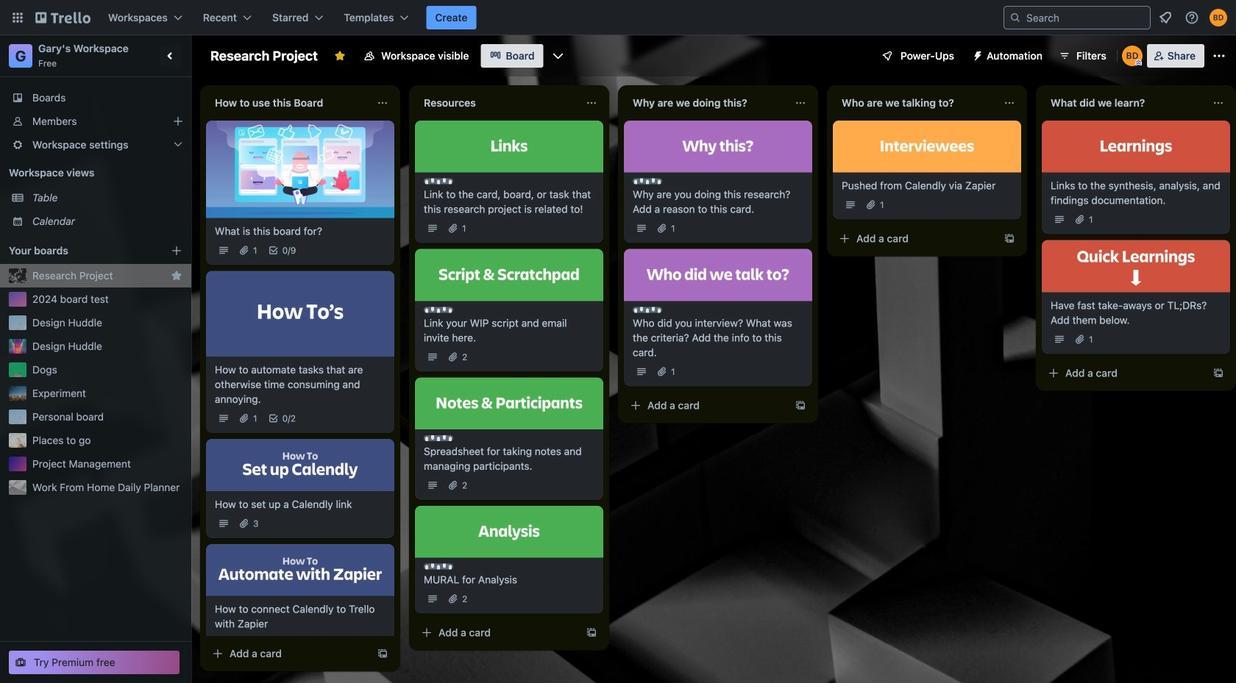 Task type: describe. For each thing, give the bounding box(es) containing it.
0 notifications image
[[1157, 9, 1174, 26]]

Board name text field
[[203, 44, 325, 68]]

customize views image
[[551, 49, 566, 63]]

1 horizontal spatial create from template… image
[[1004, 233, 1015, 245]]

your boards with 10 items element
[[9, 242, 149, 260]]

1 vertical spatial create from template… image
[[586, 627, 598, 639]]

workspace navigation collapse icon image
[[160, 46, 181, 66]]

1 horizontal spatial barb dwyer (barbdwyer3) image
[[1210, 9, 1227, 26]]

sm image
[[966, 44, 987, 65]]



Task type: vqa. For each thing, say whether or not it's contained in the screenshot.
Members (1)
no



Task type: locate. For each thing, give the bounding box(es) containing it.
create from template… image
[[795, 400, 806, 412], [586, 627, 598, 639]]

barb dwyer (barbdwyer3) image right open information menu image
[[1210, 9, 1227, 26]]

back to home image
[[35, 6, 91, 29]]

0 horizontal spatial create from template… image
[[377, 648, 389, 660]]

0 vertical spatial create from template… image
[[795, 400, 806, 412]]

color: black, title: "needs personalization" element
[[424, 179, 453, 184], [633, 179, 662, 184], [424, 307, 453, 313], [633, 307, 662, 313], [424, 436, 453, 442], [424, 564, 453, 570]]

0 horizontal spatial create from template… image
[[586, 627, 598, 639]]

2 vertical spatial create from template… image
[[377, 648, 389, 660]]

Search field
[[1021, 7, 1150, 28]]

starred icon image
[[171, 270, 182, 282]]

1 vertical spatial barb dwyer (barbdwyer3) image
[[1122, 46, 1143, 66]]

1 vertical spatial create from template… image
[[1213, 367, 1224, 379]]

add board image
[[171, 245, 182, 257]]

0 horizontal spatial barb dwyer (barbdwyer3) image
[[1122, 46, 1143, 66]]

None text field
[[206, 91, 371, 115], [624, 91, 789, 115], [206, 91, 371, 115], [624, 91, 789, 115]]

create from template… image
[[1004, 233, 1015, 245], [1213, 367, 1224, 379], [377, 648, 389, 660]]

barb dwyer (barbdwyer3) image
[[1210, 9, 1227, 26], [1122, 46, 1143, 66]]

barb dwyer (barbdwyer3) image down search field
[[1122, 46, 1143, 66]]

search image
[[1010, 12, 1021, 24]]

0 vertical spatial barb dwyer (barbdwyer3) image
[[1210, 9, 1227, 26]]

0 vertical spatial create from template… image
[[1004, 233, 1015, 245]]

2 horizontal spatial create from template… image
[[1213, 367, 1224, 379]]

this member is an admin of this board. image
[[1135, 60, 1142, 66]]

show menu image
[[1212, 49, 1227, 63]]

star or unstar board image
[[334, 50, 346, 62]]

primary element
[[0, 0, 1236, 35]]

1 horizontal spatial create from template… image
[[795, 400, 806, 412]]

open information menu image
[[1185, 10, 1199, 25]]

None text field
[[415, 91, 580, 115], [1042, 91, 1207, 115], [415, 91, 580, 115], [1042, 91, 1207, 115]]



